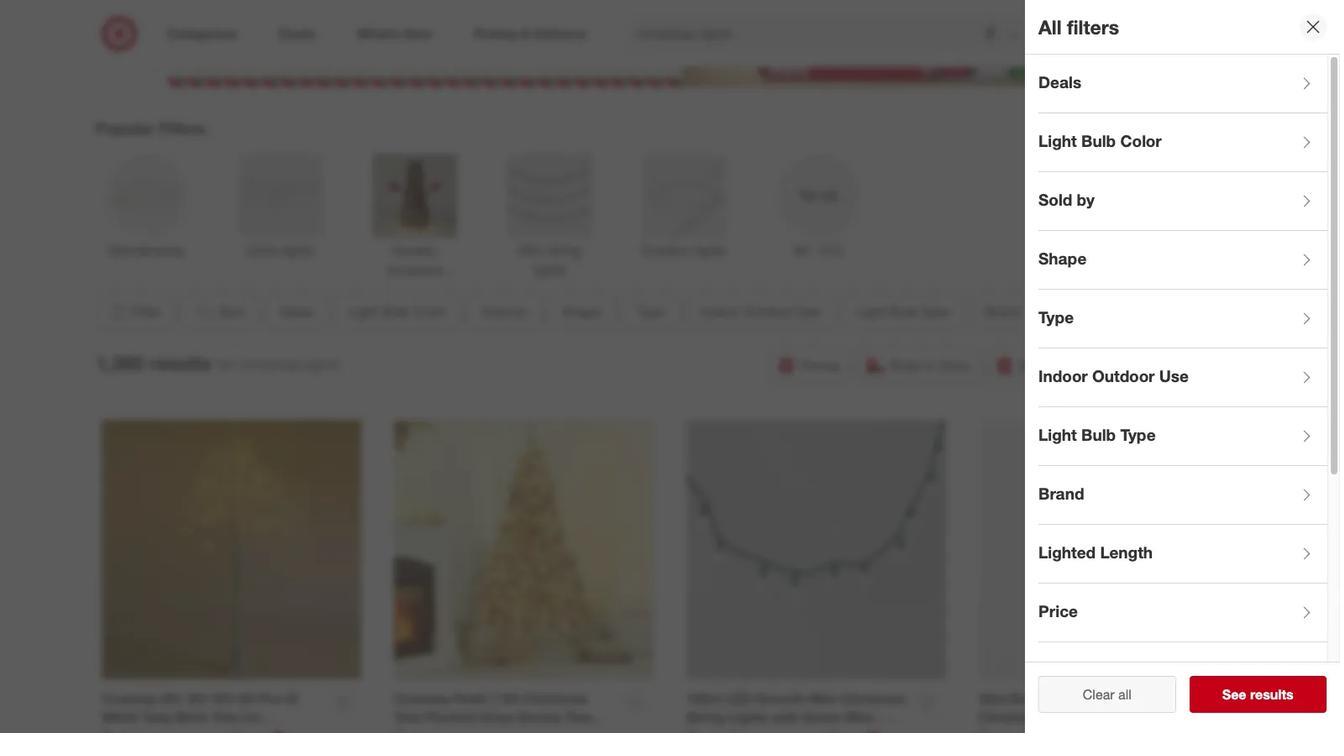 Task type: locate. For each thing, give the bounding box(es) containing it.
tree right snowy
[[565, 710, 592, 726]]

1 horizontal spatial light bulb color button
[[1039, 113, 1328, 172]]

sold by button
[[1039, 172, 1328, 231], [467, 293, 541, 330]]

results for 1,360
[[149, 351, 212, 375]]

tree inside costway 2ft/ 4ft/ 5ft/ 6ft pre-lit white twig birch tree for christmas holiday w/ led lights
[[212, 710, 239, 726]]

sold inside all filters dialog
[[1039, 190, 1072, 209]]

"christmas
[[238, 356, 301, 373]]

1 vertical spatial for
[[243, 710, 261, 726]]

led down flocked
[[420, 729, 447, 734]]

0 horizontal spatial light bulb color button
[[334, 293, 460, 330]]

lights down 30ct
[[979, 729, 1018, 734]]

deals down search button
[[1039, 72, 1082, 91]]

with inside 30ct battery operated led christmas dewdrop fairy string lights warm white with silv
[[1103, 729, 1130, 734]]

brand up same
[[984, 303, 1021, 320]]

tree
[[212, 710, 239, 726], [394, 710, 421, 726], [565, 710, 592, 726]]

tree up w/
[[212, 710, 239, 726]]

0 horizontal spatial outdoor
[[641, 242, 691, 259]]

1 vertical spatial light bulb type button
[[1039, 408, 1328, 466]]

use
[[796, 303, 820, 320], [1159, 366, 1189, 385]]

0 horizontal spatial indoor outdoor use button
[[686, 293, 835, 330]]

lights inside costway prelit 7.5ft christmas tree flocked xmas snowy tree 450 led lights
[[451, 729, 490, 734]]

novelty
[[392, 242, 437, 259]]

1 horizontal spatial by
[[1077, 190, 1095, 209]]

0 vertical spatial mini
[[518, 242, 543, 259]]

1 horizontal spatial light bulb color
[[1039, 131, 1162, 150]]

2 horizontal spatial tree
[[565, 710, 592, 726]]

30ct battery operated led christmas dewdrop fairy string lights warm white with silver wire - wondershop™ image
[[979, 420, 1239, 680], [979, 420, 1239, 680]]

0 horizontal spatial mini
[[518, 242, 543, 259]]

results for see
[[1250, 686, 1294, 703]]

0 horizontal spatial color
[[413, 303, 446, 320]]

2 tree from the left
[[394, 710, 421, 726]]

1 horizontal spatial mini
[[809, 690, 836, 707]]

0 vertical spatial indoor
[[700, 303, 739, 320]]

1 vertical spatial sold
[[481, 303, 509, 320]]

0 horizontal spatial shape
[[562, 303, 601, 320]]

same day delivery
[[1018, 357, 1132, 374]]

christmas inside 100ct led smooth mini christmas string lights with green wire - wondershop™
[[840, 690, 906, 707]]

led right w/
[[242, 729, 269, 734]]

100ct led smooth mini christmas string lights with green wire - wondershop™ link
[[686, 690, 907, 734]]

white down 'dewdrop'
[[1063, 729, 1099, 734]]

type
[[636, 303, 665, 320], [921, 303, 949, 320], [1039, 307, 1074, 327], [1120, 425, 1156, 444], [1091, 660, 1126, 679]]

1 vertical spatial indoor outdoor use button
[[1039, 349, 1328, 408]]

0 horizontal spatial results
[[149, 351, 212, 375]]

use right delivery at the right of page
[[1159, 366, 1189, 385]]

popular
[[95, 119, 154, 138]]

brand
[[984, 303, 1021, 320], [1039, 484, 1084, 503]]

2 vertical spatial outdoor
[[1092, 366, 1155, 385]]

deals inside all filters dialog
[[1039, 72, 1082, 91]]

1 tree from the left
[[212, 710, 239, 726]]

with inside 100ct led smooth mini christmas string lights with green wire - wondershop™
[[772, 710, 799, 726]]

0 vertical spatial sold
[[1039, 190, 1072, 209]]

0 vertical spatial use
[[796, 303, 820, 320]]

tree up 450 on the bottom left
[[394, 710, 421, 726]]

search button
[[1034, 15, 1074, 55]]

costway 2ft/ 4ft/ 5ft/ 6ft pre-lit white twig birch tree for christmas holiday w/ led lights link
[[102, 690, 322, 734]]

mini
[[518, 242, 543, 259], [809, 690, 836, 707]]

1 horizontal spatial brand
[[1039, 484, 1084, 503]]

shape button
[[1039, 231, 1328, 290], [548, 293, 615, 330]]

power type button
[[1039, 643, 1328, 702]]

0 horizontal spatial brand
[[984, 303, 1021, 320]]

string down 100ct
[[686, 710, 725, 726]]

white left twig
[[102, 710, 138, 726]]

use up the pickup button
[[796, 303, 820, 320]]

0 horizontal spatial deals
[[279, 303, 313, 320]]

string
[[686, 710, 725, 726], [1145, 710, 1184, 726]]

all filters dialog
[[1025, 0, 1340, 734]]

deals up "christmas
[[279, 303, 313, 320]]

by inside all filters dialog
[[1077, 190, 1095, 209]]

1 vertical spatial -
[[878, 710, 883, 726]]

operated
[[1061, 690, 1121, 707]]

0 vertical spatial for
[[218, 356, 234, 373]]

1 horizontal spatial light bulb type button
[[1039, 408, 1328, 466]]

brand up lighted
[[1039, 484, 1084, 503]]

sold
[[1039, 190, 1072, 209], [481, 303, 509, 320]]

color
[[1120, 131, 1162, 150], [413, 303, 446, 320]]

lights down lit
[[273, 729, 312, 734]]

results right 1,360
[[149, 351, 212, 375]]

brand button up same
[[970, 293, 1035, 330]]

christmas up snowy
[[523, 690, 588, 707]]

costway prelit 7.5ft christmas tree flocked xmas snowy tree 450 led lights image
[[394, 420, 654, 680], [394, 420, 654, 680]]

delivery
[[1083, 357, 1132, 374]]

0 horizontal spatial indoor outdoor use
[[700, 303, 820, 320]]

mini left string
[[518, 242, 543, 259]]

lights down flocked
[[451, 729, 490, 734]]

1 horizontal spatial shape
[[1039, 248, 1087, 268]]

costway inside costway prelit 7.5ft christmas tree flocked xmas snowy tree 450 led lights
[[394, 690, 450, 707]]

costway prelit 7.5ft christmas tree flocked xmas snowy tree 450 led lights
[[394, 690, 592, 734]]

for inside costway 2ft/ 4ft/ 5ft/ 6ft pre-lit white twig birch tree for christmas holiday w/ led lights
[[243, 710, 261, 726]]

christmas up wire
[[840, 690, 906, 707]]

1 vertical spatial sold by button
[[467, 293, 541, 330]]

light bulb type button down shipping button
[[1039, 408, 1328, 466]]

0 vertical spatial indoor outdoor use
[[700, 303, 820, 320]]

costway
[[102, 690, 157, 707], [394, 690, 450, 707]]

clear all button
[[1039, 676, 1176, 713]]

sculpture
[[387, 261, 443, 278]]

type button
[[1039, 290, 1328, 349], [622, 293, 679, 330]]

led inside costway prelit 7.5ft christmas tree flocked xmas snowy tree 450 led lights
[[420, 729, 447, 734]]

string inside 30ct battery operated led christmas dewdrop fairy string lights warm white with silv
[[1145, 710, 1184, 726]]

0 vertical spatial brand button
[[970, 293, 1035, 330]]

1 vertical spatial light bulb color button
[[334, 293, 460, 330]]

0 vertical spatial shape
[[1039, 248, 1087, 268]]

costway up flocked
[[394, 690, 450, 707]]

for
[[218, 356, 234, 373], [243, 710, 261, 726]]

0 vertical spatial white
[[102, 710, 138, 726]]

lights inside mini string lights
[[533, 261, 565, 278]]

0 horizontal spatial white
[[102, 710, 138, 726]]

costway 2ft/ 4ft/ 5ft/ 6ft pre-lit white twig birch tree for christmas holiday w/ led lights image
[[102, 420, 361, 680], [102, 420, 361, 680]]

100ct
[[686, 690, 721, 707]]

1 vertical spatial outdoor
[[743, 303, 793, 320]]

1 vertical spatial with
[[1103, 729, 1130, 734]]

christmas inside costway 2ft/ 4ft/ 5ft/ 6ft pre-lit white twig birch tree for christmas holiday w/ led lights
[[102, 729, 167, 734]]

outdoor
[[641, 242, 691, 259], [743, 303, 793, 320], [1092, 366, 1155, 385]]

shape
[[1039, 248, 1087, 268], [562, 303, 601, 320]]

1 vertical spatial mini
[[809, 690, 836, 707]]

0 horizontal spatial tree
[[212, 710, 239, 726]]

1 horizontal spatial color
[[1120, 131, 1162, 150]]

light bulb type button up 'shop'
[[841, 293, 963, 330]]

led up wondershop™
[[725, 690, 752, 707]]

0 vertical spatial by
[[1077, 190, 1095, 209]]

1 horizontal spatial with
[[1103, 729, 1130, 734]]

light
[[1039, 131, 1077, 150], [348, 303, 378, 320], [856, 303, 885, 320], [1039, 425, 1077, 444]]

results
[[149, 351, 212, 375], [1250, 686, 1294, 703]]

string
[[547, 242, 580, 259]]

1 horizontal spatial sold by button
[[1039, 172, 1328, 231]]

1 horizontal spatial white
[[1063, 729, 1099, 734]]

with down fairy
[[1103, 729, 1130, 734]]

wondershop™
[[686, 729, 774, 734]]

lights inside 100ct led smooth mini christmas string lights with green wire - wondershop™
[[729, 710, 768, 726]]

1 horizontal spatial costway
[[394, 690, 450, 707]]

results right the see on the bottom of page
[[1250, 686, 1294, 703]]

lights inside 30ct battery operated led christmas dewdrop fairy string lights warm white with silv
[[979, 729, 1018, 734]]

led up fairy
[[1125, 690, 1152, 707]]

1 vertical spatial use
[[1159, 366, 1189, 385]]

6ft
[[238, 690, 256, 707]]

0 horizontal spatial costway
[[102, 690, 157, 707]]

1 vertical spatial indoor outdoor use
[[1039, 366, 1189, 385]]

wondershop
[[107, 242, 184, 259]]

string inside 100ct led smooth mini christmas string lights with green wire - wondershop™
[[686, 710, 725, 726]]

0 vertical spatial sold by
[[1039, 190, 1095, 209]]

0 horizontal spatial deals button
[[265, 293, 327, 330]]

use inside all filters dialog
[[1159, 366, 1189, 385]]

0 horizontal spatial string
[[686, 710, 725, 726]]

2 string from the left
[[1145, 710, 1184, 726]]

for down 6ft
[[243, 710, 261, 726]]

1 vertical spatial brand
[[1039, 484, 1084, 503]]

0 vertical spatial indoor outdoor use button
[[686, 293, 835, 330]]

1 horizontal spatial tree
[[394, 710, 421, 726]]

0 vertical spatial light bulb type button
[[841, 293, 963, 330]]

0 vertical spatial light bulb color
[[1039, 131, 1162, 150]]

1 horizontal spatial string
[[1145, 710, 1184, 726]]

1 horizontal spatial light bulb type
[[1039, 425, 1156, 444]]

0 vertical spatial outdoor
[[641, 242, 691, 259]]

1 vertical spatial indoor
[[1039, 366, 1088, 385]]

1 horizontal spatial indoor
[[1039, 366, 1088, 385]]

prelit
[[453, 690, 487, 707]]

0 vertical spatial deals button
[[1039, 55, 1328, 113]]

type down delivery at the right of page
[[1120, 425, 1156, 444]]

filters
[[1067, 15, 1119, 38]]

christmas down twig
[[102, 729, 167, 734]]

1 vertical spatial results
[[1250, 686, 1294, 703]]

light bulb type
[[856, 303, 949, 320], [1039, 425, 1156, 444]]

see results
[[1222, 686, 1294, 703]]

sold by inside all filters dialog
[[1039, 190, 1095, 209]]

type button up shipping
[[1039, 290, 1328, 349]]

1 vertical spatial light bulb color
[[348, 303, 446, 320]]

1 vertical spatial sold by
[[481, 303, 527, 320]]

advertisement region
[[166, 3, 1174, 87]]

light bulb color button
[[1039, 113, 1328, 172], [334, 293, 460, 330]]

- right wire
[[878, 710, 883, 726]]

1 string from the left
[[686, 710, 725, 726]]

light bulb type down delivery at the right of page
[[1039, 425, 1156, 444]]

light bulb type button
[[841, 293, 963, 330], [1039, 408, 1328, 466]]

1 horizontal spatial use
[[1159, 366, 1189, 385]]

bulb
[[1081, 131, 1116, 150], [382, 303, 410, 320], [889, 303, 917, 320], [1081, 425, 1116, 444]]

mini inside mini string lights
[[518, 242, 543, 259]]

brand button up the length
[[1039, 466, 1328, 525]]

100ct led smooth mini christmas string lights with green wire - wondershop™ image
[[686, 420, 946, 680], [686, 420, 946, 680]]

1 horizontal spatial -
[[878, 710, 883, 726]]

1 vertical spatial white
[[1063, 729, 1099, 734]]

costway inside costway 2ft/ 4ft/ 5ft/ 6ft pre-lit white twig birch tree for christmas holiday w/ led lights
[[102, 690, 157, 707]]

4ft/
[[187, 690, 209, 707]]

christmas
[[523, 690, 588, 707], [840, 690, 906, 707], [979, 710, 1045, 726], [102, 729, 167, 734]]

type button down outdoor lights
[[622, 293, 679, 330]]

lighted
[[1039, 542, 1096, 562]]

lit
[[287, 690, 298, 707]]

white inside costway 2ft/ 4ft/ 5ft/ 6ft pre-lit white twig birch tree for christmas holiday w/ led lights
[[102, 710, 138, 726]]

100ct led smooth mini christmas string lights with green wire - wondershop™
[[686, 690, 906, 734]]

type up same day delivery button
[[1039, 307, 1074, 327]]

indoor outdoor use button
[[686, 293, 835, 330], [1039, 349, 1328, 408]]

2 costway from the left
[[394, 690, 450, 707]]

results inside button
[[1250, 686, 1294, 703]]

indoor
[[700, 303, 739, 320], [1039, 366, 1088, 385]]

1 horizontal spatial indoor outdoor use button
[[1039, 349, 1328, 408]]

1 horizontal spatial sold by
[[1039, 190, 1095, 209]]

0 vertical spatial with
[[772, 710, 799, 726]]

christmas inside 30ct battery operated led christmas dewdrop fairy string lights warm white with silv
[[979, 710, 1045, 726]]

1 horizontal spatial deals
[[1039, 72, 1082, 91]]

christmas down 30ct
[[979, 710, 1045, 726]]

0 vertical spatial shape button
[[1039, 231, 1328, 290]]

- right $0
[[812, 242, 817, 259]]

string right fairy
[[1145, 710, 1184, 726]]

light bulb color
[[1039, 131, 1162, 150], [348, 303, 446, 320]]

0 horizontal spatial light bulb type button
[[841, 293, 963, 330]]

mini up green
[[809, 690, 836, 707]]

sold by
[[1039, 190, 1095, 209], [481, 303, 527, 320]]

lights up wondershop™
[[729, 710, 768, 726]]

shape inside all filters dialog
[[1039, 248, 1087, 268]]

0 horizontal spatial for
[[218, 356, 234, 373]]

1 vertical spatial color
[[413, 303, 446, 320]]

white
[[102, 710, 138, 726], [1063, 729, 1099, 734]]

$0 - $15 link
[[768, 150, 868, 260]]

shop in store button
[[858, 347, 980, 384]]

1 horizontal spatial sold
[[1039, 190, 1072, 209]]

1 vertical spatial shape
[[562, 303, 601, 320]]

see
[[1222, 686, 1247, 703]]

costway up twig
[[102, 690, 157, 707]]

1 costway from the left
[[102, 690, 157, 707]]

light bulb type inside all filters dialog
[[1039, 425, 1156, 444]]

7.5ft
[[491, 690, 519, 707]]

1,360 results for "christmas lights"
[[95, 351, 342, 375]]

1 vertical spatial light bulb type
[[1039, 425, 1156, 444]]

0 horizontal spatial -
[[812, 242, 817, 259]]

deals
[[1039, 72, 1082, 91], [279, 303, 313, 320]]

1 vertical spatial brand button
[[1039, 466, 1328, 525]]

costway for costway prelit 7.5ft christmas tree flocked xmas snowy tree 450 led lights
[[394, 690, 450, 707]]

$0 - $15
[[794, 242, 842, 259]]

1 horizontal spatial brand button
[[1039, 466, 1328, 525]]

for left "christmas
[[218, 356, 234, 373]]

costway prelit 7.5ft christmas tree flocked xmas snowy tree 450 led lights link
[[394, 690, 614, 734]]

led
[[725, 690, 752, 707], [1125, 690, 1152, 707], [242, 729, 269, 734], [420, 729, 447, 734]]

with down smooth
[[772, 710, 799, 726]]

light bulb type up 'shop'
[[856, 303, 949, 320]]



Task type: describe. For each thing, give the bounding box(es) containing it.
led inside 30ct battery operated led christmas dewdrop fairy string lights warm white with silv
[[1125, 690, 1152, 707]]

novelty sculpture lights link
[[364, 150, 465, 297]]

1 vertical spatial by
[[512, 303, 527, 320]]

1 horizontal spatial deals button
[[1039, 55, 1328, 113]]

holiday
[[171, 729, 219, 734]]

in
[[925, 357, 935, 374]]

search
[[1034, 27, 1074, 43]]

1 horizontal spatial type button
[[1039, 290, 1328, 349]]

filters
[[159, 119, 206, 138]]

battery
[[1010, 690, 1057, 707]]

0 horizontal spatial light bulb color
[[348, 303, 446, 320]]

all
[[1118, 686, 1132, 703]]

birch
[[175, 710, 209, 726]]

w/
[[223, 729, 239, 734]]

mini string lights
[[518, 242, 580, 278]]

type down outdoor lights
[[636, 303, 665, 320]]

5ft/
[[213, 690, 235, 707]]

lighted length
[[1039, 542, 1153, 562]]

shop
[[889, 357, 921, 374]]

What can we help you find? suggestions appear below search field
[[627, 15, 1046, 52]]

icicle lights
[[247, 242, 314, 259]]

color inside all filters dialog
[[1120, 131, 1162, 150]]

type up the in
[[921, 303, 949, 320]]

power type
[[1039, 660, 1126, 679]]

lighted length button
[[1039, 525, 1328, 584]]

1 vertical spatial deals button
[[265, 293, 327, 330]]

0 horizontal spatial indoor
[[700, 303, 739, 320]]

450
[[394, 729, 417, 734]]

twig
[[142, 710, 171, 726]]

0 horizontal spatial shape button
[[548, 293, 615, 330]]

all filters
[[1039, 15, 1119, 38]]

30ct battery operated led christmas dewdrop fairy string lights warm white with silv link
[[979, 690, 1199, 734]]

same
[[1018, 357, 1053, 374]]

shipping
[[1181, 357, 1234, 374]]

white inside 30ct battery operated led christmas dewdrop fairy string lights warm white with silv
[[1063, 729, 1099, 734]]

type up clear all
[[1091, 660, 1126, 679]]

30ct
[[979, 690, 1006, 707]]

1 vertical spatial deals
[[279, 303, 313, 320]]

0 horizontal spatial brand button
[[970, 293, 1035, 330]]

$0
[[794, 242, 808, 259]]

snowy
[[519, 710, 561, 726]]

1 horizontal spatial shape button
[[1039, 231, 1328, 290]]

- inside 100ct led smooth mini christmas string lights with green wire - wondershop™
[[878, 710, 883, 726]]

wondershop link
[[95, 150, 196, 260]]

led inside costway 2ft/ 4ft/ 5ft/ 6ft pre-lit white twig birch tree for christmas holiday w/ led lights
[[242, 729, 269, 734]]

filter button
[[95, 293, 174, 330]]

same day delivery button
[[987, 347, 1143, 384]]

0 horizontal spatial type button
[[622, 293, 679, 330]]

0 horizontal spatial sold by
[[481, 303, 527, 320]]

price
[[1039, 601, 1078, 621]]

outdoor lights link
[[633, 150, 734, 260]]

sort button
[[180, 293, 258, 330]]

sort
[[218, 303, 244, 320]]

lights inside costway 2ft/ 4ft/ 5ft/ 6ft pre-lit white twig birch tree for christmas holiday w/ led lights
[[273, 729, 312, 734]]

shipping button
[[1150, 347, 1245, 384]]

clear
[[1083, 686, 1115, 703]]

brand inside all filters dialog
[[1039, 484, 1084, 503]]

0 horizontal spatial sold by button
[[467, 293, 541, 330]]

2ft/
[[161, 690, 183, 707]]

outdoor inside all filters dialog
[[1092, 366, 1155, 385]]

warm
[[1022, 729, 1059, 734]]

icicle lights link
[[230, 150, 331, 260]]

filter
[[132, 303, 161, 320]]

green
[[803, 710, 842, 726]]

christmas inside costway prelit 7.5ft christmas tree flocked xmas snowy tree 450 led lights
[[523, 690, 588, 707]]

day
[[1057, 357, 1080, 374]]

see results button
[[1189, 676, 1327, 713]]

0 vertical spatial light bulb color button
[[1039, 113, 1328, 172]]

popular filters
[[95, 119, 206, 138]]

1,360
[[95, 351, 144, 375]]

pickup button
[[769, 347, 851, 384]]

0 horizontal spatial sold
[[481, 303, 509, 320]]

for inside 1,360 results for "christmas lights"
[[218, 356, 234, 373]]

flocked
[[425, 710, 475, 726]]

xmas
[[479, 710, 515, 726]]

3 tree from the left
[[565, 710, 592, 726]]

length
[[1100, 542, 1153, 562]]

novelty sculpture lights
[[387, 242, 443, 297]]

power
[[1039, 660, 1086, 679]]

lights inside novelty sculpture lights
[[399, 280, 431, 297]]

light bulb color inside all filters dialog
[[1039, 131, 1162, 150]]

icicle
[[247, 242, 278, 259]]

lights"
[[305, 356, 342, 373]]

smooth
[[755, 690, 805, 707]]

0 vertical spatial light bulb type
[[856, 303, 949, 320]]

costway for costway 2ft/ 4ft/ 5ft/ 6ft pre-lit white twig birch tree for christmas holiday w/ led lights
[[102, 690, 157, 707]]

0 horizontal spatial use
[[796, 303, 820, 320]]

mini string lights link
[[499, 150, 600, 279]]

0 vertical spatial -
[[812, 242, 817, 259]]

pre-
[[259, 690, 287, 707]]

all
[[1039, 15, 1062, 38]]

led inside 100ct led smooth mini christmas string lights with green wire - wondershop™
[[725, 690, 752, 707]]

fairy
[[1110, 710, 1141, 726]]

pickup
[[800, 357, 840, 374]]

dewdrop
[[1048, 710, 1106, 726]]

indoor inside all filters dialog
[[1039, 366, 1088, 385]]

$15
[[821, 242, 842, 259]]

wire
[[845, 710, 874, 726]]

clear all
[[1083, 686, 1132, 703]]

price button
[[1039, 584, 1328, 643]]

0 vertical spatial sold by button
[[1039, 172, 1328, 231]]

indoor outdoor use inside all filters dialog
[[1039, 366, 1189, 385]]

outdoor lights
[[641, 242, 726, 259]]

store
[[939, 357, 969, 374]]

costway 2ft/ 4ft/ 5ft/ 6ft pre-lit white twig birch tree for christmas holiday w/ led lights
[[102, 690, 312, 734]]

shop in store
[[889, 357, 969, 374]]

mini inside 100ct led smooth mini christmas string lights with green wire - wondershop™
[[809, 690, 836, 707]]

1 horizontal spatial outdoor
[[743, 303, 793, 320]]

30ct battery operated led christmas dewdrop fairy string lights warm white with silv
[[979, 690, 1184, 734]]

0 vertical spatial brand
[[984, 303, 1021, 320]]



Task type: vqa. For each thing, say whether or not it's contained in the screenshot.
Returns
no



